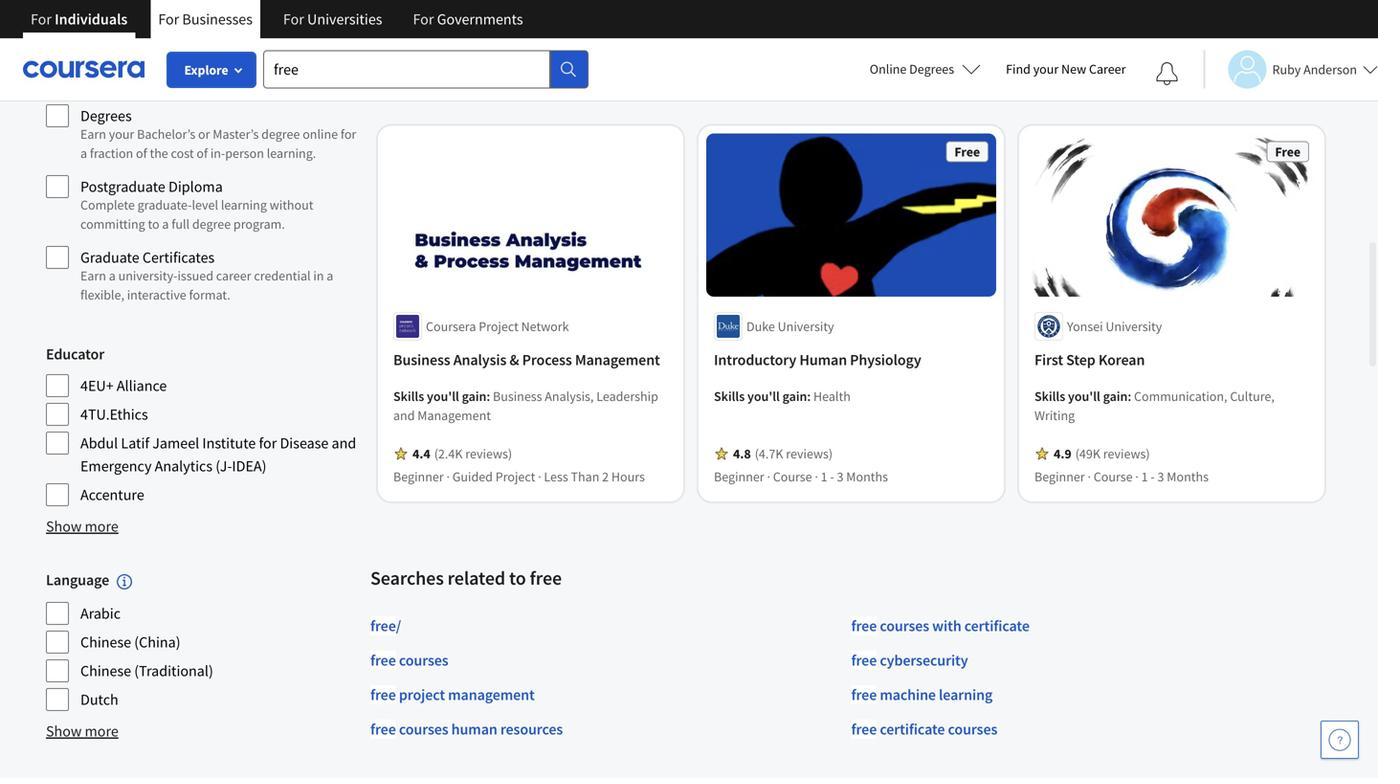 Task type: vqa. For each thing, say whether or not it's contained in the screenshot.


Task type: describe. For each thing, give the bounding box(es) containing it.
expertise.
[[183, 3, 237, 20]]

educator
[[46, 345, 104, 364]]

a inside complete graduate-level learning without committing to a full degree program.
[[162, 215, 169, 233]]

help center image
[[1329, 729, 1352, 752]]

free right 'related'
[[530, 566, 562, 590]]

free machine
[[852, 685, 936, 704]]

1 left 4
[[821, 65, 828, 83]]

free cybersecurity
[[852, 651, 968, 670]]

you'll for business
[[427, 388, 459, 405]]

master's inside earn your bachelor's or master's degree online for a fraction of the cost of in-person learning.
[[213, 125, 259, 143]]

ruby
[[1273, 61, 1301, 78]]

explore button
[[168, 53, 256, 87]]

health
[[814, 388, 851, 405]]

2
[[602, 468, 609, 485]]

credential
[[254, 267, 311, 284]]

searches
[[371, 566, 444, 590]]

1 vertical spatial degrees
[[80, 106, 132, 125]]

management for process
[[575, 350, 660, 369]]

ruby anderson button
[[1204, 50, 1379, 89]]

2 skills from the left
[[714, 388, 745, 405]]

reviews) for first
[[1104, 445, 1150, 462]]

guided
[[453, 468, 493, 485]]

3 right 'career'
[[1158, 65, 1165, 83]]

free for free courses
[[371, 651, 396, 670]]

searches related to free
[[371, 566, 562, 590]]

certificates for graduate certificates
[[143, 248, 215, 267]]

(49k
[[1076, 445, 1101, 462]]

certificates for mastertrack® certificates
[[168, 35, 240, 55]]

business analysis, leadership and management
[[393, 388, 659, 424]]

chinese for chinese (traditional)
[[80, 661, 131, 680]]

career for count
[[109, 55, 144, 72]]

free project management
[[371, 685, 535, 704]]

management for and
[[418, 407, 491, 424]]

earn a university-issued career credential in a flexible, interactive format.
[[80, 267, 333, 303]]

beginner for 4.9 (49k reviews)
[[1035, 468, 1085, 485]]

university for step
[[1106, 318, 1163, 335]]

communication,
[[1135, 388, 1228, 405]]

first step korean link
[[1035, 348, 1310, 371]]

free courses
[[371, 651, 449, 670]]

free for free cybersecurity
[[852, 651, 877, 670]]

communication, culture, writing
[[1035, 388, 1275, 424]]

interactive
[[127, 286, 186, 303]]

course right new
[[1094, 65, 1133, 83]]

your inside earn career credentials while taking courses that count towards your master's degree.
[[163, 74, 189, 91]]

show more button for dutch
[[46, 720, 119, 743]]

jameel
[[152, 434, 199, 453]]

diploma
[[169, 177, 223, 196]]

earn career credentials from industry leaders that demonstrate your expertise.
[[80, 0, 357, 20]]

cybersecurity
[[880, 651, 968, 670]]

months for 4.8 (26k reviews)
[[526, 65, 568, 83]]

online degrees
[[870, 60, 955, 78]]

count
[[80, 74, 113, 91]]

mastertrack®
[[80, 35, 164, 55]]

chinese for chinese (china)
[[80, 633, 131, 652]]

person
[[225, 145, 264, 162]]

related
[[448, 566, 506, 590]]

skills for business analysis & process management
[[393, 388, 424, 405]]

for for businesses
[[158, 10, 179, 29]]

university-
[[118, 267, 178, 284]]

earn for mastertrack® certificates
[[80, 55, 106, 72]]

4tu.ethics
[[80, 405, 148, 424]]

beginner for 4.8 (26k reviews)
[[393, 65, 444, 83]]

the
[[150, 145, 168, 162]]

business for analysis
[[393, 350, 451, 369]]

beginner · guided project · less than 2 hours
[[393, 468, 645, 485]]

4.9 (49k reviews)
[[1054, 445, 1150, 462]]

writing
[[1035, 407, 1075, 424]]

earn inside earn career credentials from industry leaders that demonstrate your expertise.
[[80, 0, 106, 1]]

latif
[[121, 434, 149, 453]]

earn for degrees
[[80, 125, 106, 143]]

business analysis & process management
[[393, 350, 660, 369]]

credentials for expertise.
[[147, 0, 209, 1]]

coursera project network
[[426, 318, 569, 335]]

beginner · course · 1 - 3 months for 4.8 (4.7k reviews)
[[714, 468, 888, 485]]

idea)
[[232, 457, 267, 476]]

credentials for your
[[147, 55, 209, 72]]

gain for business
[[462, 388, 487, 405]]

emergency
[[80, 457, 152, 476]]

full
[[172, 215, 190, 233]]

4.8 for 4.8 (4.7k reviews)
[[733, 445, 751, 462]]

duke university
[[747, 318, 834, 335]]

1 vertical spatial project
[[496, 468, 536, 485]]

committing
[[80, 215, 145, 233]]

months for 4.9 (49k reviews)
[[1167, 468, 1209, 485]]

show more button for accenture
[[46, 515, 119, 538]]

process
[[522, 350, 572, 369]]

for for universities
[[283, 10, 304, 29]]

complete graduate-level learning without committing to a full degree program.
[[80, 196, 314, 233]]

graduate
[[80, 248, 139, 267]]

courses inside earn career credentials while taking courses that count towards your master's degree.
[[282, 55, 325, 72]]

graduate-
[[137, 196, 192, 213]]

3 for 4.8 (4.7k reviews)
[[837, 468, 844, 485]]

duke
[[747, 318, 775, 335]]

&
[[510, 350, 519, 369]]

and inside business analysis, leadership and management
[[393, 407, 415, 424]]

businesses
[[182, 10, 253, 29]]

beginner · course · 1 - 4 weeks
[[714, 65, 883, 83]]

resources
[[501, 720, 563, 739]]

coursera
[[426, 318, 476, 335]]

What do you want to learn? text field
[[263, 50, 551, 89]]

2 gain from the left
[[783, 388, 807, 405]]

management
[[448, 685, 535, 704]]

find your new career link
[[997, 57, 1136, 81]]

1 left show notifications icon
[[1142, 65, 1148, 83]]

first
[[1035, 350, 1064, 369]]

format.
[[189, 286, 230, 303]]

show notifications image
[[1156, 62, 1179, 85]]

chinese (traditional)
[[80, 661, 213, 680]]

your inside earn career credentials from industry leaders that demonstrate your expertise.
[[155, 3, 180, 20]]

course for (26k
[[453, 65, 492, 83]]

show more for accenture
[[46, 517, 119, 536]]

gain for first
[[1103, 388, 1128, 405]]

step
[[1067, 350, 1096, 369]]

4.4 (2.4k reviews)
[[413, 445, 512, 462]]

4eu+
[[80, 376, 114, 395]]

leaders
[[290, 0, 331, 1]]

for inside abdul latif jameel institute for disease and emergency analytics (j-idea)
[[259, 434, 277, 453]]

level
[[192, 196, 218, 213]]

4.8 (4.7k reviews)
[[733, 445, 833, 462]]

a inside earn your bachelor's or master's degree online for a fraction of the cost of in-person learning.
[[80, 145, 87, 162]]

from
[[212, 0, 239, 1]]

network
[[521, 318, 569, 335]]

introductory human physiology
[[714, 350, 922, 369]]

free for free certificate courses
[[852, 720, 877, 739]]

anderson
[[1304, 61, 1358, 78]]

towards
[[115, 74, 161, 91]]

beginner for 4.4 (2.4k reviews)
[[393, 468, 444, 485]]

(4.7k
[[755, 445, 784, 462]]

(j-
[[216, 457, 232, 476]]

free courses human resources
[[371, 720, 563, 739]]

reviews) for business
[[466, 445, 512, 462]]

individuals
[[55, 10, 128, 29]]

4.8 for 4.8 (26k reviews)
[[413, 42, 431, 60]]

more for dutch
[[85, 722, 119, 741]]

in
[[313, 267, 324, 284]]

your right find
[[1034, 60, 1059, 78]]

(2.4k
[[434, 445, 463, 462]]

(26k
[[434, 42, 460, 60]]

educator group
[[46, 343, 359, 507]]

coursera image
[[23, 54, 145, 84]]

4.8 (26k reviews)
[[413, 42, 509, 60]]

language group
[[46, 569, 359, 712]]

institute
[[202, 434, 256, 453]]

ruby anderson
[[1273, 61, 1358, 78]]

hours
[[612, 468, 645, 485]]

free for free courses human resources
[[371, 720, 396, 739]]

0 vertical spatial project
[[479, 318, 519, 335]]

without
[[270, 196, 314, 213]]

cost
[[171, 145, 194, 162]]

human
[[800, 350, 847, 369]]

- for 4.8 (4.7k reviews)
[[830, 468, 835, 485]]

for individuals
[[31, 10, 128, 29]]

for inside earn your bachelor's or master's degree online for a fraction of the cost of in-person learning.
[[341, 125, 356, 143]]

2 : from the left
[[807, 388, 811, 405]]

banner navigation
[[15, 0, 539, 38]]

free for free machine
[[852, 685, 877, 704]]

skills for first step korean
[[1035, 388, 1066, 405]]

3 for 4.8 (26k reviews)
[[517, 65, 523, 83]]

show more for dutch
[[46, 722, 119, 741]]

free for free courses with certificate
[[852, 616, 877, 635]]

1 for (49k reviews)
[[1142, 468, 1148, 485]]

career for demonstrate
[[109, 0, 144, 1]]

chinese (china)
[[80, 633, 181, 652]]



Task type: locate. For each thing, give the bounding box(es) containing it.
dutch
[[80, 690, 118, 709]]

0 vertical spatial chinese
[[80, 633, 131, 652]]

1 horizontal spatial for
[[341, 125, 356, 143]]

- for 4.8 (26k reviews)
[[510, 65, 514, 83]]

that for earn career credentials from industry leaders that demonstrate your expertise.
[[334, 0, 357, 1]]

degree inside complete graduate-level learning without committing to a full degree program.
[[192, 215, 231, 233]]

governments
[[437, 10, 523, 29]]

show more button
[[46, 515, 119, 538], [46, 720, 119, 743]]

- down 4.8 (4.7k reviews)
[[830, 468, 835, 485]]

gain left health
[[783, 388, 807, 405]]

free for first step korean
[[1276, 143, 1301, 160]]

0 vertical spatial career
[[109, 0, 144, 1]]

1 vertical spatial show
[[46, 722, 82, 741]]

1 for (26k reviews)
[[500, 65, 507, 83]]

for
[[31, 10, 52, 29], [158, 10, 179, 29], [283, 10, 304, 29], [413, 10, 434, 29]]

and
[[393, 407, 415, 424], [332, 434, 356, 453]]

career up format.
[[216, 267, 251, 284]]

/
[[396, 616, 401, 635]]

1 skills from the left
[[393, 388, 424, 405]]

1 vertical spatial business
[[493, 388, 542, 405]]

3 down health
[[837, 468, 844, 485]]

0 horizontal spatial of
[[136, 145, 147, 162]]

2 for from the left
[[158, 10, 179, 29]]

free certificate courses
[[852, 720, 998, 739]]

0 horizontal spatial free
[[955, 143, 980, 160]]

1 show more from the top
[[46, 517, 119, 536]]

courses for free courses human resources
[[399, 720, 449, 739]]

complete
[[80, 196, 135, 213]]

management up leadership
[[575, 350, 660, 369]]

3 for 4.9 (49k reviews)
[[1158, 468, 1165, 485]]

1 horizontal spatial business
[[493, 388, 542, 405]]

0 vertical spatial master's
[[191, 74, 238, 91]]

credentials up "for businesses"
[[147, 0, 209, 1]]

0 horizontal spatial skills you'll gain :
[[393, 388, 493, 405]]

1 horizontal spatial to
[[509, 566, 526, 590]]

free down free /
[[371, 651, 396, 670]]

1 horizontal spatial degree
[[262, 125, 300, 143]]

months for 4.8 (4.7k reviews)
[[847, 468, 888, 485]]

course for (49k
[[1094, 468, 1133, 485]]

you'll
[[427, 388, 459, 405], [748, 388, 780, 405], [1068, 388, 1101, 405]]

that for earn career credentials while taking courses that count towards your master's degree.
[[328, 55, 351, 72]]

1 down 4.9 (49k reviews)
[[1142, 468, 1148, 485]]

free /
[[371, 616, 401, 635]]

certificates down full
[[143, 248, 215, 267]]

a up flexible,
[[109, 267, 116, 284]]

chinese up dutch
[[80, 661, 131, 680]]

- down communication, culture, writing
[[1151, 468, 1155, 485]]

0 vertical spatial that
[[334, 0, 357, 1]]

introductory human physiology link
[[714, 348, 989, 371]]

show more button down dutch
[[46, 720, 119, 743]]

course down 4.8 (4.7k reviews)
[[773, 468, 812, 485]]

courses up free cybersecurity
[[880, 616, 930, 635]]

2 show more from the top
[[46, 722, 119, 741]]

of left in-
[[197, 145, 208, 162]]

1 vertical spatial 4.8
[[733, 445, 751, 462]]

0 horizontal spatial degrees
[[80, 106, 132, 125]]

management up (2.4k
[[418, 407, 491, 424]]

2 horizontal spatial you'll
[[1068, 388, 1101, 405]]

arabic
[[80, 604, 121, 623]]

you'll down introductory
[[748, 388, 780, 405]]

1 more from the top
[[85, 517, 119, 536]]

free up free courses
[[371, 616, 396, 635]]

master's down while
[[191, 74, 238, 91]]

that down universities
[[328, 55, 351, 72]]

beginner · course · 1 - 3 months for 4.8 (26k reviews)
[[393, 65, 568, 83]]

- down governments
[[510, 65, 514, 83]]

0 horizontal spatial degree
[[192, 215, 231, 233]]

that inside earn career credentials while taking courses that count towards your master's degree.
[[328, 55, 351, 72]]

1 horizontal spatial gain
[[783, 388, 807, 405]]

0 vertical spatial and
[[393, 407, 415, 424]]

and up 4.4
[[393, 407, 415, 424]]

0 vertical spatial 4.8
[[413, 42, 431, 60]]

than
[[571, 468, 600, 485]]

1 horizontal spatial skills you'll gain :
[[1035, 388, 1135, 405]]

career
[[1089, 60, 1126, 78]]

4 earn from the top
[[80, 267, 106, 284]]

- for 4.9 (49k reviews)
[[1151, 468, 1155, 485]]

None search field
[[263, 50, 589, 89]]

certificates
[[168, 35, 240, 55], [143, 248, 215, 267]]

earn inside earn career credentials while taking courses that count towards your master's degree.
[[80, 55, 106, 72]]

universities
[[307, 10, 382, 29]]

1 horizontal spatial :
[[807, 388, 811, 405]]

more
[[85, 517, 119, 536], [85, 722, 119, 741]]

degree inside earn your bachelor's or master's degree online for a fraction of the cost of in-person learning.
[[262, 125, 300, 143]]

2 you'll from the left
[[748, 388, 780, 405]]

1 horizontal spatial university
[[1106, 318, 1163, 335]]

earn
[[80, 0, 106, 1], [80, 55, 106, 72], [80, 125, 106, 143], [80, 267, 106, 284]]

your inside earn your bachelor's or master's degree online for a fraction of the cost of in-person learning.
[[109, 125, 134, 143]]

earn up flexible,
[[80, 267, 106, 284]]

free for free /
[[371, 616, 396, 635]]

degree down level
[[192, 215, 231, 233]]

1 chinese from the top
[[80, 633, 131, 652]]

1 show more button from the top
[[46, 515, 119, 538]]

credentials inside earn career credentials while taking courses that count towards your master's degree.
[[147, 55, 209, 72]]

more down dutch
[[85, 722, 119, 741]]

for for individuals
[[31, 10, 52, 29]]

business analysis & process management link
[[393, 348, 668, 371]]

your up mastertrack® certificates
[[155, 3, 180, 20]]

1 for (4.7k reviews)
[[821, 468, 828, 485]]

earn up individuals
[[80, 0, 106, 1]]

for right online
[[341, 125, 356, 143]]

- left show notifications icon
[[1151, 65, 1155, 83]]

- left 4
[[830, 65, 835, 83]]

career inside earn career credentials while taking courses that count towards your master's degree.
[[109, 55, 144, 72]]

to inside complete graduate-level learning without committing to a full degree program.
[[148, 215, 160, 233]]

career inside earn career credentials from industry leaders that demonstrate your expertise.
[[109, 0, 144, 1]]

0 horizontal spatial management
[[418, 407, 491, 424]]

earn your bachelor's or master's degree online for a fraction of the cost of in-person learning.
[[80, 125, 356, 162]]

free left project
[[371, 685, 396, 704]]

a left fraction on the left of the page
[[80, 145, 87, 162]]

career up towards
[[109, 55, 144, 72]]

2 more from the top
[[85, 722, 119, 741]]

0 vertical spatial degrees
[[910, 60, 955, 78]]

0 vertical spatial show
[[46, 517, 82, 536]]

0 horizontal spatial :
[[487, 388, 490, 405]]

university up korean
[[1106, 318, 1163, 335]]

1 vertical spatial show more button
[[46, 720, 119, 743]]

3 down governments
[[517, 65, 523, 83]]

more down accenture in the bottom of the page
[[85, 517, 119, 536]]

1 vertical spatial management
[[418, 407, 491, 424]]

a right in at the left top of the page
[[327, 267, 333, 284]]

yonsei
[[1067, 318, 1103, 335]]

1 vertical spatial master's
[[213, 125, 259, 143]]

degrees inside online degrees popup button
[[910, 60, 955, 78]]

free up free machine
[[852, 651, 877, 670]]

master's
[[191, 74, 238, 91], [213, 125, 259, 143]]

credentials
[[147, 0, 209, 1], [147, 55, 209, 72]]

1 skills you'll gain : from the left
[[393, 388, 493, 405]]

earn up fraction on the left of the page
[[80, 125, 106, 143]]

course for (4.7k
[[773, 468, 812, 485]]

earn inside earn a university-issued career credential in a flexible, interactive format.
[[80, 267, 106, 284]]

free down online degrees popup button
[[955, 143, 980, 160]]

beginner for 4.8 (4.7k reviews)
[[714, 468, 765, 485]]

1 horizontal spatial of
[[197, 145, 208, 162]]

3 you'll from the left
[[1068, 388, 1101, 405]]

beginner · course · 1 - 3 months
[[393, 65, 568, 83], [1035, 65, 1209, 83], [714, 468, 888, 485], [1035, 468, 1209, 485]]

skills down introductory
[[714, 388, 745, 405]]

1 free from the left
[[955, 143, 980, 160]]

physiology
[[850, 350, 922, 369]]

0 horizontal spatial learning
[[221, 196, 267, 213]]

1 vertical spatial certificates
[[143, 248, 215, 267]]

0 horizontal spatial you'll
[[427, 388, 459, 405]]

business
[[393, 350, 451, 369], [493, 388, 542, 405]]

1 for from the left
[[31, 10, 52, 29]]

1 of from the left
[[136, 145, 147, 162]]

beginner · course · 1 - 3 months for 4.9 (49k reviews)
[[1035, 468, 1209, 485]]

while
[[212, 55, 242, 72]]

3
[[517, 65, 523, 83], [1158, 65, 1165, 83], [837, 468, 844, 485], [1158, 468, 1165, 485]]

free courses with certificate
[[852, 616, 1030, 635]]

0 horizontal spatial and
[[332, 434, 356, 453]]

for businesses
[[158, 10, 253, 29]]

skills you'll gain : for analysis
[[393, 388, 493, 405]]

learning up free certificate courses on the right bottom
[[939, 685, 993, 704]]

:
[[487, 388, 490, 405], [807, 388, 811, 405], [1128, 388, 1132, 405]]

that up universities
[[334, 0, 357, 1]]

show up language
[[46, 517, 82, 536]]

or
[[198, 125, 210, 143]]

earn up the count
[[80, 55, 106, 72]]

: down korean
[[1128, 388, 1132, 405]]

university up introductory human physiology
[[778, 318, 834, 335]]

degree
[[262, 125, 300, 143], [192, 215, 231, 233]]

information about this filter group image
[[117, 574, 132, 590]]

course down 4.9 (49k reviews)
[[1094, 468, 1133, 485]]

language
[[46, 571, 109, 590]]

that
[[334, 0, 357, 1], [328, 55, 351, 72]]

degrees right online
[[910, 60, 955, 78]]

credentials up towards
[[147, 55, 209, 72]]

bachelor's
[[137, 125, 196, 143]]

1 gain from the left
[[462, 388, 487, 405]]

with
[[933, 616, 962, 635]]

skills up 4.4
[[393, 388, 424, 405]]

1 down 4.8 (26k reviews)
[[500, 65, 507, 83]]

for up 4.8 (26k reviews)
[[413, 10, 434, 29]]

learning inside complete graduate-level learning without committing to a full degree program.
[[221, 196, 267, 213]]

certificate down machine
[[880, 720, 945, 739]]

: down 'analysis'
[[487, 388, 490, 405]]

3 skills from the left
[[1035, 388, 1066, 405]]

months
[[526, 65, 568, 83], [1167, 65, 1209, 83], [847, 468, 888, 485], [1167, 468, 1209, 485]]

reviews) right (4.7k
[[786, 445, 833, 462]]

0 vertical spatial business
[[393, 350, 451, 369]]

3 earn from the top
[[80, 125, 106, 143]]

0 vertical spatial management
[[575, 350, 660, 369]]

master's inside earn career credentials while taking courses that count towards your master's degree.
[[191, 74, 238, 91]]

2 university from the left
[[1106, 318, 1163, 335]]

1 show from the top
[[46, 517, 82, 536]]

for governments
[[413, 10, 523, 29]]

(traditional)
[[134, 661, 213, 680]]

0 vertical spatial credentials
[[147, 0, 209, 1]]

that inside earn career credentials from industry leaders that demonstrate your expertise.
[[334, 0, 357, 1]]

0 vertical spatial certificates
[[168, 35, 240, 55]]

postgraduate
[[80, 177, 165, 196]]

3 gain from the left
[[1103, 388, 1128, 405]]

0 horizontal spatial university
[[778, 318, 834, 335]]

1 credentials from the top
[[147, 0, 209, 1]]

0 horizontal spatial to
[[148, 215, 160, 233]]

chinese down arabic
[[80, 633, 131, 652]]

courses right taking
[[282, 55, 325, 72]]

: for first
[[1128, 388, 1132, 405]]

courses for free courses
[[399, 651, 449, 670]]

2 skills you'll gain : from the left
[[1035, 388, 1135, 405]]

2 credentials from the top
[[147, 55, 209, 72]]

1 vertical spatial credentials
[[147, 55, 209, 72]]

0 vertical spatial degree
[[262, 125, 300, 143]]

master's up person
[[213, 125, 259, 143]]

degree up learning.
[[262, 125, 300, 143]]

you'll for first
[[1068, 388, 1101, 405]]

gain down 'analysis'
[[462, 388, 487, 405]]

for left individuals
[[31, 10, 52, 29]]

1 vertical spatial more
[[85, 722, 119, 741]]

2 free from the left
[[1276, 143, 1301, 160]]

0 horizontal spatial for
[[259, 434, 277, 453]]

earn for graduate certificates
[[80, 267, 106, 284]]

show more down accenture in the bottom of the page
[[46, 517, 119, 536]]

earn inside earn your bachelor's or master's degree online for a fraction of the cost of in-person learning.
[[80, 125, 106, 143]]

postgraduate diploma
[[80, 177, 223, 196]]

weeks
[[847, 65, 883, 83]]

1 vertical spatial certificate
[[880, 720, 945, 739]]

2 earn from the top
[[80, 55, 106, 72]]

free
[[955, 143, 980, 160], [1276, 143, 1301, 160]]

reviews) right (49k
[[1104, 445, 1150, 462]]

show for accenture
[[46, 517, 82, 536]]

business for analysis,
[[493, 388, 542, 405]]

project
[[399, 685, 445, 704]]

courses up project
[[399, 651, 449, 670]]

your right towards
[[163, 74, 189, 91]]

to right 'related'
[[509, 566, 526, 590]]

career up demonstrate
[[109, 0, 144, 1]]

explore
[[184, 61, 228, 79]]

0 vertical spatial show more
[[46, 517, 119, 536]]

find
[[1006, 60, 1031, 78]]

0 vertical spatial to
[[148, 215, 160, 233]]

free down free courses
[[371, 720, 396, 739]]

1 horizontal spatial free
[[1276, 143, 1301, 160]]

for
[[341, 125, 356, 143], [259, 434, 277, 453]]

university for human
[[778, 318, 834, 335]]

first step korean
[[1035, 350, 1145, 369]]

1 vertical spatial learning
[[939, 685, 993, 704]]

show
[[46, 517, 82, 536], [46, 722, 82, 741]]

0 horizontal spatial 4.8
[[413, 42, 431, 60]]

courses for free courses with certificate
[[880, 616, 930, 635]]

course left 4
[[773, 65, 812, 83]]

abdul
[[80, 434, 118, 453]]

1 horizontal spatial skills
[[714, 388, 745, 405]]

for down leaders
[[283, 10, 304, 29]]

2 horizontal spatial skills
[[1035, 388, 1066, 405]]

skills you'll gain : up writing on the right
[[1035, 388, 1135, 405]]

0 horizontal spatial skills
[[393, 388, 424, 405]]

learning up program.
[[221, 196, 267, 213]]

1 vertical spatial career
[[109, 55, 144, 72]]

1 horizontal spatial 4.8
[[733, 445, 751, 462]]

4.8 left (26k
[[413, 42, 431, 60]]

0 vertical spatial for
[[341, 125, 356, 143]]

management inside business analysis, leadership and management
[[418, 407, 491, 424]]

2 show from the top
[[46, 722, 82, 741]]

0 horizontal spatial business
[[393, 350, 451, 369]]

industry
[[241, 0, 288, 1]]

1 university from the left
[[778, 318, 834, 335]]

fraction
[[90, 145, 133, 162]]

1 horizontal spatial you'll
[[748, 388, 780, 405]]

1 vertical spatial to
[[509, 566, 526, 590]]

a
[[80, 145, 87, 162], [162, 215, 169, 233], [109, 267, 116, 284], [327, 267, 333, 284]]

4.8
[[413, 42, 431, 60], [733, 445, 751, 462]]

1 horizontal spatial learning
[[939, 685, 993, 704]]

1 vertical spatial for
[[259, 434, 277, 453]]

certificate right with
[[965, 616, 1030, 635]]

1 vertical spatial and
[[332, 434, 356, 453]]

0 vertical spatial learning
[[221, 196, 267, 213]]

of
[[136, 145, 147, 162], [197, 145, 208, 162]]

of left the
[[136, 145, 147, 162]]

show more
[[46, 517, 119, 536], [46, 722, 119, 741]]

reviews) down governments
[[462, 42, 509, 60]]

1 you'll from the left
[[427, 388, 459, 405]]

accenture
[[80, 485, 144, 505]]

for for governments
[[413, 10, 434, 29]]

2 show more button from the top
[[46, 720, 119, 743]]

1 horizontal spatial management
[[575, 350, 660, 369]]

business inside business analysis, leadership and management
[[493, 388, 542, 405]]

more for accenture
[[85, 517, 119, 536]]

free up free cybersecurity
[[852, 616, 877, 635]]

free down ruby
[[1276, 143, 1301, 160]]

: for business
[[487, 388, 490, 405]]

1 : from the left
[[487, 388, 490, 405]]

1 vertical spatial degree
[[192, 215, 231, 233]]

courses down cybersecurity
[[948, 720, 998, 739]]

free for introductory human physiology
[[955, 143, 980, 160]]

online
[[870, 60, 907, 78]]

analysis,
[[545, 388, 594, 405]]

1 earn from the top
[[80, 0, 106, 1]]

abdul latif jameel institute for disease and emergency analytics (j-idea)
[[80, 434, 356, 476]]

4.8 left (4.7k
[[733, 445, 751, 462]]

credentials inside earn career credentials from industry leaders that demonstrate your expertise.
[[147, 0, 209, 1]]

2 vertical spatial career
[[216, 267, 251, 284]]

your
[[155, 3, 180, 20], [1034, 60, 1059, 78], [163, 74, 189, 91], [109, 125, 134, 143]]

3 : from the left
[[1128, 388, 1132, 405]]

certificate
[[965, 616, 1030, 635], [880, 720, 945, 739]]

2 horizontal spatial :
[[1128, 388, 1132, 405]]

certificates up explore
[[168, 35, 240, 55]]

1 vertical spatial show more
[[46, 722, 119, 741]]

free down free machine
[[852, 720, 877, 739]]

1 vertical spatial chinese
[[80, 661, 131, 680]]

4
[[837, 65, 844, 83]]

issued
[[178, 267, 213, 284]]

skills you'll gain : for step
[[1035, 388, 1135, 405]]

skills up writing on the right
[[1035, 388, 1066, 405]]

4 for from the left
[[413, 10, 434, 29]]

show more button down accenture in the bottom of the page
[[46, 515, 119, 538]]

3 down communication, culture, writing
[[1158, 468, 1165, 485]]

reviews) up guided
[[466, 445, 512, 462]]

and inside abdul latif jameel institute for disease and emergency analytics (j-idea)
[[332, 434, 356, 453]]

2 of from the left
[[197, 145, 208, 162]]

for up mastertrack® certificates
[[158, 10, 179, 29]]

0 horizontal spatial gain
[[462, 388, 487, 405]]

1 horizontal spatial certificate
[[965, 616, 1030, 635]]

to down the graduate-
[[148, 215, 160, 233]]

0 vertical spatial certificate
[[965, 616, 1030, 635]]

less
[[544, 468, 568, 485]]

you'll up writing on the right
[[1068, 388, 1101, 405]]

2 horizontal spatial gain
[[1103, 388, 1128, 405]]

0 vertical spatial more
[[85, 517, 119, 536]]

analytics
[[155, 457, 213, 476]]

2 chinese from the top
[[80, 661, 131, 680]]

chinese
[[80, 633, 131, 652], [80, 661, 131, 680]]

a left full
[[162, 215, 169, 233]]

reviews) for introductory
[[786, 445, 833, 462]]

1 horizontal spatial degrees
[[910, 60, 955, 78]]

courses down project
[[399, 720, 449, 739]]

free for free project management
[[371, 685, 396, 704]]

show for dutch
[[46, 722, 82, 741]]

online degrees button
[[855, 48, 997, 90]]

free left machine
[[852, 685, 877, 704]]

and right disease
[[332, 434, 356, 453]]

0 horizontal spatial certificate
[[880, 720, 945, 739]]

1 vertical spatial that
[[328, 55, 351, 72]]

1 horizontal spatial and
[[393, 407, 415, 424]]

career inside earn a university-issued career credential in a flexible, interactive format.
[[216, 267, 251, 284]]

business down &
[[493, 388, 542, 405]]

0 vertical spatial show more button
[[46, 515, 119, 538]]

3 for from the left
[[283, 10, 304, 29]]



